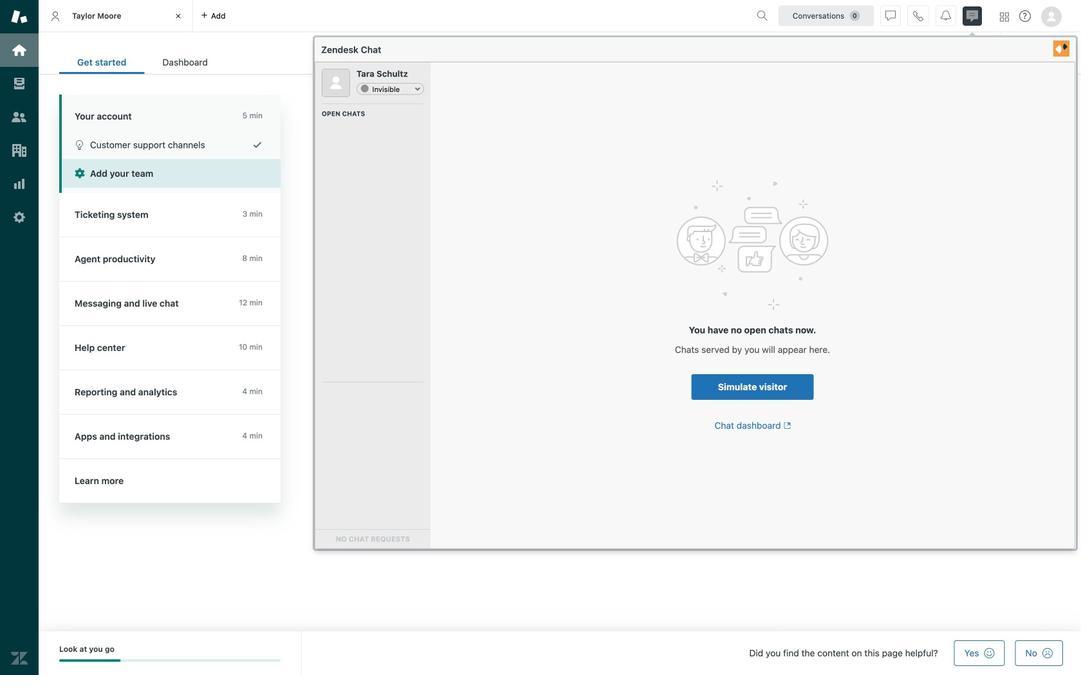 Task type: locate. For each thing, give the bounding box(es) containing it.
organizations image
[[11, 142, 28, 159]]

heading
[[59, 95, 281, 131]]

button displays agent's chat status as invisible. image
[[886, 11, 896, 21]]

notifications image
[[941, 11, 951, 21]]

tab list
[[59, 50, 226, 74]]

close image
[[172, 10, 185, 23]]

March 25, 2024 text field
[[747, 49, 807, 58]]

footer
[[39, 632, 1081, 676]]

zendesk support image
[[11, 8, 28, 25]]

progress-bar progress bar
[[59, 660, 281, 663]]

1 vertical spatial tab
[[144, 50, 226, 74]]

4 email field from the top
[[322, 411, 534, 437]]

3 email field from the top
[[322, 377, 534, 403]]

region
[[322, 177, 772, 493]]

tab
[[39, 0, 193, 32], [144, 50, 226, 74]]

views image
[[11, 75, 28, 92]]

Email field
[[322, 310, 534, 336], [322, 344, 534, 370], [322, 377, 534, 403], [322, 411, 534, 437]]

reporting image
[[11, 176, 28, 192]]

get started image
[[11, 42, 28, 59]]

zendesk image
[[11, 651, 28, 667]]



Task type: describe. For each thing, give the bounding box(es) containing it.
1 email field from the top
[[322, 310, 534, 336]]

admin image
[[11, 209, 28, 226]]

customers image
[[11, 109, 28, 126]]

2 email field from the top
[[322, 344, 534, 370]]

progress bar image
[[59, 660, 121, 663]]

zendesk products image
[[1000, 13, 1009, 22]]

zendesk chat image
[[963, 6, 982, 26]]

tabs tab list
[[39, 0, 752, 32]]

main element
[[0, 0, 39, 676]]

get help image
[[1020, 10, 1031, 22]]

content-title region
[[322, 127, 772, 157]]

0 vertical spatial tab
[[39, 0, 193, 32]]



Task type: vqa. For each thing, say whether or not it's contained in the screenshot.
Button displays agent's chat status as Away. icon at the right top of the page
no



